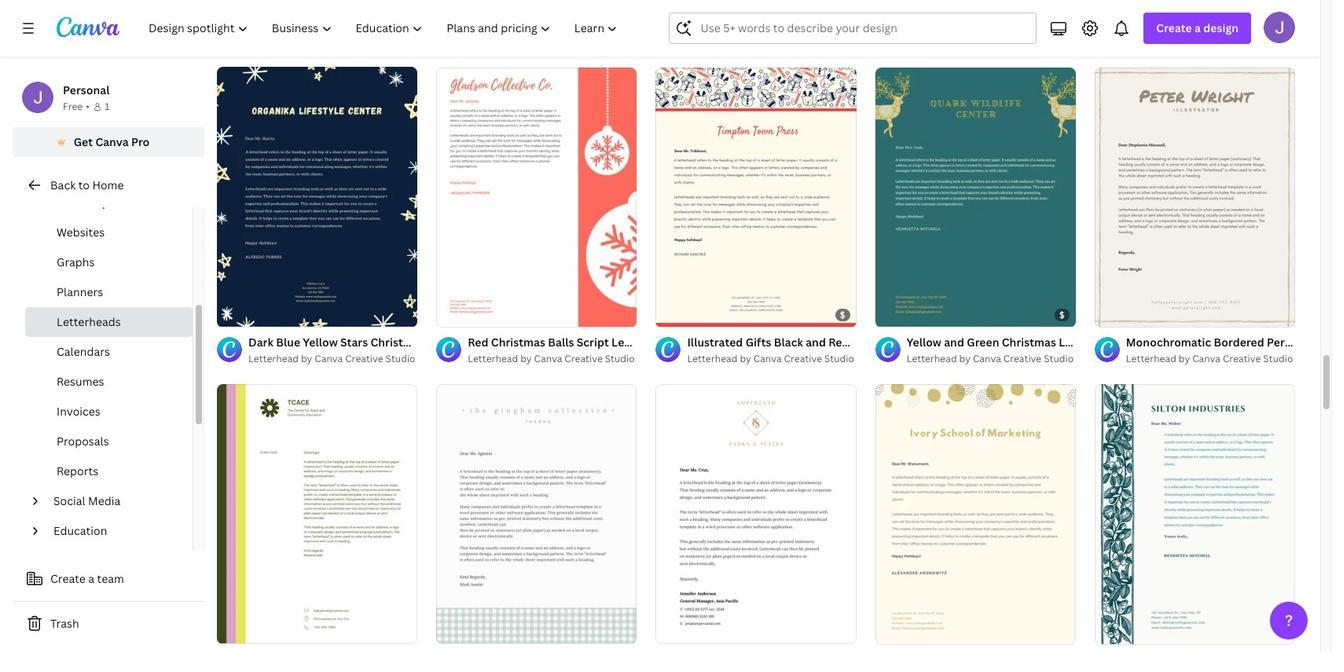 Task type: vqa. For each thing, say whether or not it's contained in the screenshot.
Home
yes



Task type: describe. For each thing, give the bounding box(es) containing it.
light blue holidays christmas letterhead link
[[468, 17, 690, 34]]

studio inside monochromatic bordered personal let letterhead by canva creative studio
[[1264, 352, 1294, 366]]

letterhead inside monochromatic bordered personal let letterhead by canva creative studio
[[1127, 352, 1177, 366]]

creative inside "blue and yellow simple stars christmas letterhead letterhead by canva creative studio"
[[345, 35, 383, 48]]

creative inside monochromatic bordered personal let letterhead by canva creative studio
[[1223, 352, 1261, 366]]

yellow inside yellow and green christmas letterhead letterhead by canva creative studio
[[907, 335, 942, 350]]

script
[[577, 335, 609, 350]]

illustrated gifts black and red christmas letterhead link
[[687, 334, 969, 351]]

by inside yellow and green christmas letterhead letterhead by canva creative studio
[[960, 352, 971, 366]]

light
[[468, 18, 495, 33]]

invoices
[[57, 404, 101, 419]]

red snowflakes illustration christmas letterhead letterhead by canva creative studio
[[687, 18, 952, 48]]

canva inside "blue and yellow simple stars christmas letterhead letterhead by canva creative studio"
[[315, 35, 343, 48]]

mint illustrated christmas letterhead letterhead by canva creative studio
[[907, 18, 1109, 49]]

and for blue
[[275, 17, 296, 32]]

canva inside dark blue yellow stars christmas letterhead letterhead by canva creative studio
[[315, 352, 343, 365]]

monochromatic bordered personal let link
[[1127, 334, 1333, 352]]

dark blue yellow stars christmas letterhead link
[[248, 334, 487, 351]]

illustrated inside "illustrated gifts black and red christmas letterhead letterhead by canva creative studio"
[[687, 335, 743, 350]]

yellow and green christmas letterhead image
[[876, 68, 1076, 327]]

back to home link
[[13, 170, 204, 201]]

christmas inside "blue and yellow simple stars christmas letterhead letterhead by canva creative studio"
[[405, 17, 460, 32]]

illustrated inside 'mint illustrated christmas letterhead letterhead by canva creative studio'
[[934, 18, 990, 33]]

let
[[1317, 335, 1333, 350]]

letterheads
[[57, 315, 121, 329]]

no frills letterhead design image
[[656, 385, 857, 644]]

monochromatic bordered personal let letterhead by canva creative studio
[[1127, 335, 1333, 366]]

by inside 'mint illustrated christmas letterhead letterhead by canva creative studio'
[[960, 35, 971, 49]]

studio inside "illustrated gifts black and red christmas letterhead letterhead by canva creative studio"
[[825, 352, 855, 366]]

canva inside 'mint illustrated christmas letterhead letterhead by canva creative studio'
[[973, 35, 1002, 49]]

by inside "illustrated gifts black and red christmas letterhead letterhead by canva creative studio"
[[740, 352, 752, 366]]

studio inside yellow and green christmas letterhead letterhead by canva creative studio
[[1044, 352, 1074, 366]]

calendars
[[57, 344, 110, 359]]

education
[[53, 524, 107, 539]]

get canva pro button
[[13, 127, 204, 157]]

bordered
[[1214, 335, 1265, 350]]

letterhead by canva creative studio link for dark blue yellow stars christmas letterhead
[[248, 351, 418, 367]]

illustrated gifts black and red christmas letterhead letterhead by canva creative studio
[[687, 335, 969, 366]]

education link
[[47, 517, 183, 546]]

team
[[97, 572, 124, 587]]

canva inside "illustrated gifts black and red christmas letterhead letterhead by canva creative studio"
[[754, 352, 782, 366]]

home
[[92, 178, 124, 193]]

studio inside "blue and yellow simple stars christmas letterhead letterhead by canva creative studio"
[[386, 35, 416, 48]]

red icons pattern christmas letterhea letterhead by canva creative studio
[[1127, 18, 1333, 49]]

proposals link
[[25, 427, 193, 457]]

balls
[[548, 335, 574, 350]]

1
[[104, 100, 109, 113]]

red icons pattern christmas letterhead image
[[1095, 0, 1296, 10]]

•
[[86, 100, 90, 113]]

by inside "blue and yellow simple stars christmas letterhead letterhead by canva creative studio"
[[301, 35, 312, 48]]

by inside red icons pattern christmas letterhea letterhead by canva creative studio
[[1179, 35, 1191, 49]]

illustration
[[774, 18, 833, 33]]

canva inside get canva pro button
[[95, 134, 129, 149]]

canva inside red snowflakes illustration christmas letterhead letterhead by canva creative studio
[[754, 35, 782, 48]]

reports link
[[25, 457, 193, 487]]

monochromatic
[[1127, 335, 1212, 350]]

studio inside 'mint illustrated christmas letterhead letterhead by canva creative studio'
[[1044, 35, 1074, 49]]

creative inside red icons pattern christmas letterhea letterhead by canva creative studio
[[1223, 35, 1261, 49]]

christmas inside 'mint illustrated christmas letterhead letterhead by canva creative studio'
[[993, 18, 1047, 33]]

top level navigation element
[[138, 13, 632, 44]]

resumes
[[57, 374, 104, 389]]

studio inside red icons pattern christmas letterhea letterhead by canva creative studio
[[1264, 35, 1294, 49]]

canva inside monochromatic bordered personal let letterhead by canva creative studio
[[1193, 352, 1221, 366]]

by inside red christmas balls script letterhead letterhead by canva creative studio
[[521, 352, 532, 366]]

by inside monochromatic bordered personal let letterhead by canva creative studio
[[1179, 352, 1191, 366]]

letterhead by canva creative studio link for red icons pattern christmas letterhea
[[1127, 35, 1296, 50]]

stars inside dark blue yellow stars christmas letterhead letterhead by canva creative studio
[[340, 335, 368, 350]]

christmas inside dark blue yellow stars christmas letterhead letterhead by canva creative studio
[[371, 335, 425, 350]]

creative inside 'mint illustrated christmas letterhead letterhead by canva creative studio'
[[1004, 35, 1042, 49]]

by inside light blue holidays christmas letterhead letterhead by canva creative studio
[[521, 35, 532, 48]]

letterhead by canva creative studio link for monochromatic bordered personal let
[[1127, 352, 1296, 367]]

free •
[[63, 100, 90, 113]]

personal inside monochromatic bordered personal let letterhead by canva creative studio
[[1268, 335, 1314, 350]]

letterhead by canva creative studio link for mint illustrated christmas letterhead
[[907, 35, 1076, 50]]

studio inside red snowflakes illustration christmas letterhead letterhead by canva creative studio
[[825, 35, 855, 48]]

blue for light blue holidays christmas letterhead
[[498, 18, 522, 33]]

blue inside "blue and yellow simple stars christmas letterhead letterhead by canva creative studio"
[[248, 17, 273, 32]]

creative inside red christmas balls script letterhead letterhead by canva creative studio
[[565, 352, 603, 366]]

letterhead by canva creative studio link for yellow and green christmas letterhead
[[907, 352, 1076, 367]]

canva inside red icons pattern christmas letterhea letterhead by canva creative studio
[[1193, 35, 1221, 49]]

get
[[74, 134, 93, 149]]

red icons pattern christmas letterhea link
[[1127, 17, 1333, 35]]

red snowflakes illustration christmas letterhead link
[[687, 17, 952, 34]]

to
[[78, 178, 90, 193]]

create a design
[[1157, 20, 1239, 35]]

Search search field
[[701, 13, 1027, 43]]

letterhea
[[1281, 18, 1333, 33]]

minimalist pastel gingham pattern letterhead image
[[437, 385, 637, 644]]

letterhead by canva creative studio link for illustrated gifts black and red christmas letterhead
[[687, 351, 857, 367]]

create for create a design
[[1157, 20, 1193, 35]]

blue and yellow simple stars christmas letterhead letterhead by canva creative studio
[[248, 17, 522, 48]]

get canva pro
[[74, 134, 150, 149]]

creative inside red snowflakes illustration christmas letterhead letterhead by canva creative studio
[[784, 35, 822, 48]]

letterhead by canva creative studio link for light blue holidays christmas letterhead
[[468, 34, 637, 50]]

gold and cream polka dots christmas letterhead image
[[876, 385, 1076, 644]]

dark yellow dark green dark pink nonprofit adult community education clean geometric charity letterhead image
[[217, 384, 418, 644]]

gifts
[[746, 335, 772, 350]]



Task type: locate. For each thing, give the bounding box(es) containing it.
1 vertical spatial illustrated
[[687, 335, 743, 350]]

letterhead by canva creative studio link down dark
[[248, 351, 418, 367]]

0 vertical spatial personal
[[63, 83, 110, 97]]

1 horizontal spatial illustrated
[[934, 18, 990, 33]]

2 $ from the left
[[1060, 309, 1065, 321]]

mint
[[907, 18, 932, 33]]

illustrated
[[934, 18, 990, 33], [687, 335, 743, 350]]

creative down mint illustrated christmas letterhead link
[[1004, 35, 1042, 49]]

illustrated left gifts
[[687, 335, 743, 350]]

blue for dark blue yellow stars christmas letterhead
[[276, 335, 300, 350]]

yellow for simple
[[298, 17, 333, 32]]

studio down illustrated gifts black and red christmas letterhead link
[[825, 352, 855, 366]]

create for create a team
[[50, 572, 86, 587]]

jacob simon image
[[1264, 12, 1296, 43]]

blue inside dark blue yellow stars christmas letterhead letterhead by canva creative studio
[[276, 335, 300, 350]]

1 horizontal spatial $
[[1060, 309, 1065, 321]]

stars inside "blue and yellow simple stars christmas letterhead letterhead by canva creative studio"
[[375, 17, 403, 32]]

a left team on the left of the page
[[88, 572, 94, 587]]

creative down bordered in the right bottom of the page
[[1223, 352, 1261, 366]]

proposals
[[57, 434, 109, 449]]

holidays
[[524, 18, 571, 33]]

canva down snowflakes
[[754, 35, 782, 48]]

studio down the yellow and green christmas letterhead 'link'
[[1044, 352, 1074, 366]]

red
[[687, 18, 708, 33], [1127, 18, 1147, 33], [468, 335, 489, 350], [829, 335, 850, 350]]

yellow for stars
[[303, 335, 338, 350]]

red inside red snowflakes illustration christmas letterhead letterhead by canva creative studio
[[687, 18, 708, 33]]

and
[[275, 17, 296, 32], [806, 335, 826, 350], [944, 335, 965, 350]]

personal left let
[[1268, 335, 1314, 350]]

create
[[1157, 20, 1193, 35], [50, 572, 86, 587]]

christmas inside red icons pattern christmas letterhea letterhead by canva creative studio
[[1224, 18, 1278, 33]]

by inside red snowflakes illustration christmas letterhead letterhead by canva creative studio
[[740, 35, 752, 48]]

studio down mint illustrated christmas letterhead link
[[1044, 35, 1074, 49]]

0 horizontal spatial stars
[[340, 335, 368, 350]]

trash link
[[13, 609, 204, 640]]

red christmas balls script letterhead letterhead by canva creative studio
[[468, 335, 671, 366]]

studio down dark blue yellow stars christmas letterhead link
[[386, 352, 416, 365]]

red christmas balls script letterhead image
[[437, 67, 637, 327]]

websites
[[57, 225, 105, 240]]

canva down pattern
[[1193, 35, 1221, 49]]

letterhead by canva creative studio link down holidays
[[468, 34, 637, 50]]

websites link
[[25, 218, 193, 248]]

create inside create a design dropdown button
[[1157, 20, 1193, 35]]

creative inside yellow and green christmas letterhead letterhead by canva creative studio
[[1004, 352, 1042, 366]]

studio
[[386, 35, 416, 48], [605, 35, 635, 48], [825, 35, 855, 48], [1044, 35, 1074, 49], [1264, 35, 1294, 49], [386, 352, 416, 365], [605, 352, 635, 366], [825, 352, 855, 366], [1044, 352, 1074, 366], [1264, 352, 1294, 366]]

canva inside red christmas balls script letterhead letterhead by canva creative studio
[[534, 352, 562, 366]]

back to home
[[50, 178, 124, 193]]

$ for letterhead
[[1060, 309, 1065, 321]]

1 vertical spatial personal
[[1268, 335, 1314, 350]]

creative
[[345, 35, 383, 48], [565, 35, 603, 48], [784, 35, 822, 48], [1004, 35, 1042, 49], [1223, 35, 1261, 49], [345, 352, 383, 365], [565, 352, 603, 366], [784, 352, 822, 366], [1004, 352, 1042, 366], [1223, 352, 1261, 366]]

2 horizontal spatial and
[[944, 335, 965, 350]]

letterhead by canva creative studio link
[[248, 34, 418, 50], [468, 34, 637, 50], [687, 34, 857, 50], [907, 35, 1076, 50], [1127, 35, 1296, 50], [248, 351, 418, 367], [468, 351, 637, 367], [687, 351, 857, 367], [907, 352, 1076, 367], [1127, 352, 1296, 367]]

$ up illustrated gifts black and red christmas letterhead link
[[840, 309, 846, 321]]

creative down illustration
[[784, 35, 822, 48]]

creative down simple
[[345, 35, 383, 48]]

blue inside light blue holidays christmas letterhead letterhead by canva creative studio
[[498, 18, 522, 33]]

letterhead by canva creative studio link for red snowflakes illustration christmas letterhead
[[687, 34, 857, 50]]

$ for red
[[840, 309, 846, 321]]

canva left pro
[[95, 134, 129, 149]]

canva down 'green'
[[973, 352, 1002, 366]]

canva down monochromatic bordered personal let link
[[1193, 352, 1221, 366]]

letterhead by canva creative studio link down bordered in the right bottom of the page
[[1127, 352, 1296, 367]]

letterhead by canva creative studio link down pattern
[[1127, 35, 1296, 50]]

a for design
[[1195, 20, 1201, 35]]

1 vertical spatial create
[[50, 572, 86, 587]]

studio down light blue holidays christmas letterhead link
[[605, 35, 635, 48]]

illustrated right "mint"
[[934, 18, 990, 33]]

1 vertical spatial a
[[88, 572, 94, 587]]

social media
[[53, 494, 121, 509]]

letterhead by canva creative studio link down balls
[[468, 351, 637, 367]]

0 horizontal spatial $
[[840, 309, 846, 321]]

studio down red snowflakes illustration christmas letterhead link
[[825, 35, 855, 48]]

canva inside yellow and green christmas letterhead letterhead by canva creative studio
[[973, 352, 1002, 366]]

christmas
[[405, 17, 460, 32], [574, 18, 628, 33], [836, 18, 890, 33], [993, 18, 1047, 33], [1224, 18, 1278, 33], [371, 335, 425, 350], [491, 335, 546, 350], [852, 335, 907, 350], [1002, 335, 1057, 350]]

studio inside dark blue yellow stars christmas letterhead letterhead by canva creative studio
[[386, 352, 416, 365]]

canva down holidays
[[534, 35, 562, 48]]

0 horizontal spatial a
[[88, 572, 94, 587]]

letterhead by canva creative studio link for blue and yellow simple stars christmas letterhead
[[248, 34, 418, 50]]

invoices link
[[25, 397, 193, 427]]

a inside dropdown button
[[1195, 20, 1201, 35]]

studio inside light blue holidays christmas letterhead letterhead by canva creative studio
[[605, 35, 635, 48]]

letterhead by canva creative studio link down "mint"
[[907, 35, 1076, 50]]

and inside yellow and green christmas letterhead letterhead by canva creative studio
[[944, 335, 965, 350]]

maps
[[86, 195, 115, 210]]

letterhead by canva creative studio link down gifts
[[687, 351, 857, 367]]

christmas inside red christmas balls script letterhead letterhead by canva creative studio
[[491, 335, 546, 350]]

light blue holidays christmas letterhead letterhead by canva creative studio
[[468, 18, 690, 48]]

and left 'green'
[[944, 335, 965, 350]]

yellow
[[298, 17, 333, 32], [303, 335, 338, 350], [907, 335, 942, 350]]

christmas inside red snowflakes illustration christmas letterhead letterhead by canva creative studio
[[836, 18, 890, 33]]

0 vertical spatial create
[[1157, 20, 1193, 35]]

red inside "illustrated gifts black and red christmas letterhead letterhead by canva creative studio"
[[829, 335, 850, 350]]

snowflakes
[[711, 18, 771, 33]]

by inside dark blue yellow stars christmas letterhead letterhead by canva creative studio
[[301, 352, 312, 365]]

letterhead by canva creative studio link down snowflakes
[[687, 34, 857, 50]]

blue
[[248, 17, 273, 32], [498, 18, 522, 33], [276, 335, 300, 350]]

creative down black
[[784, 352, 822, 366]]

creative down "script" at the bottom
[[565, 352, 603, 366]]

and inside "blue and yellow simple stars christmas letterhead letterhead by canva creative studio"
[[275, 17, 296, 32]]

create down "red icons pattern christmas letterhead"
[[1157, 20, 1193, 35]]

planners
[[57, 285, 103, 300]]

mind maps link
[[25, 188, 193, 218]]

0 vertical spatial a
[[1195, 20, 1201, 35]]

letterhead by canva creative studio link for red christmas balls script letterhead
[[468, 351, 637, 367]]

and inside "illustrated gifts black and red christmas letterhead letterhead by canva creative studio"
[[806, 335, 826, 350]]

red inside red icons pattern christmas letterhea letterhead by canva creative studio
[[1127, 18, 1147, 33]]

creative down dark blue yellow stars christmas letterhead link
[[345, 352, 383, 365]]

christmas inside "illustrated gifts black and red christmas letterhead letterhead by canva creative studio"
[[852, 335, 907, 350]]

personal
[[63, 83, 110, 97], [1268, 335, 1314, 350]]

free
[[63, 100, 83, 113]]

canva inside light blue holidays christmas letterhead letterhead by canva creative studio
[[534, 35, 562, 48]]

yellow left 'green'
[[907, 335, 942, 350]]

1 horizontal spatial a
[[1195, 20, 1201, 35]]

0 vertical spatial stars
[[375, 17, 403, 32]]

1 horizontal spatial and
[[806, 335, 826, 350]]

design
[[1204, 20, 1239, 35]]

yellow right dark
[[303, 335, 338, 350]]

and right black
[[806, 335, 826, 350]]

dark
[[248, 335, 274, 350]]

canva down gifts
[[754, 352, 782, 366]]

0 horizontal spatial blue
[[248, 17, 273, 32]]

red inside red christmas balls script letterhead letterhead by canva creative studio
[[468, 335, 489, 350]]

canva down balls
[[534, 352, 562, 366]]

0 vertical spatial illustrated
[[934, 18, 990, 33]]

illustrated gifts black and red christmas letterhead image
[[656, 67, 857, 327]]

icons
[[1150, 18, 1179, 33]]

studio inside red christmas balls script letterhead letterhead by canva creative studio
[[605, 352, 635, 366]]

1 horizontal spatial stars
[[375, 17, 403, 32]]

reports
[[57, 464, 99, 479]]

green
[[967, 335, 1000, 350]]

graphs
[[57, 255, 95, 270]]

mint illustrated christmas letterhead link
[[907, 17, 1109, 35]]

a inside button
[[88, 572, 94, 587]]

letterhead
[[462, 17, 522, 32], [631, 18, 690, 33], [893, 18, 952, 33], [1050, 18, 1109, 33], [248, 35, 299, 48], [468, 35, 518, 48], [687, 35, 738, 48], [907, 35, 957, 49], [1127, 35, 1177, 49], [428, 335, 487, 350], [612, 335, 671, 350], [909, 335, 969, 350], [1059, 335, 1119, 350], [248, 352, 299, 365], [468, 352, 518, 366], [687, 352, 738, 366], [907, 352, 957, 366], [1127, 352, 1177, 366]]

0 horizontal spatial create
[[50, 572, 86, 587]]

studio down "script" at the bottom
[[605, 352, 635, 366]]

pattern
[[1181, 18, 1221, 33]]

black
[[774, 335, 803, 350]]

creative inside light blue holidays christmas letterhead letterhead by canva creative studio
[[565, 35, 603, 48]]

dark blue yellow stars christmas letterhead letterhead by canva creative studio
[[248, 335, 487, 365]]

stars
[[375, 17, 403, 32], [340, 335, 368, 350]]

1 horizontal spatial blue
[[276, 335, 300, 350]]

mind
[[57, 195, 83, 210]]

personal up the •
[[63, 83, 110, 97]]

1 $ from the left
[[840, 309, 846, 321]]

planners link
[[25, 278, 193, 307]]

1 horizontal spatial create
[[1157, 20, 1193, 35]]

social
[[53, 494, 85, 509]]

canva down simple
[[315, 35, 343, 48]]

letterhead by canva creative studio link down simple
[[248, 34, 418, 50]]

yellow inside "blue and yellow simple stars christmas letterhead letterhead by canva creative studio"
[[298, 17, 333, 32]]

creative down red icons pattern christmas letterhea link
[[1223, 35, 1261, 49]]

1 vertical spatial stars
[[340, 335, 368, 350]]

red for red christmas balls script letterhead
[[468, 335, 489, 350]]

create a design button
[[1144, 13, 1252, 44]]

monochromatic bordered personal letterhead image
[[1095, 68, 1296, 327]]

christmas inside yellow and green christmas letterhead letterhead by canva creative studio
[[1002, 335, 1057, 350]]

by
[[301, 35, 312, 48], [521, 35, 532, 48], [740, 35, 752, 48], [960, 35, 971, 49], [1179, 35, 1191, 49], [301, 352, 312, 365], [521, 352, 532, 366], [740, 352, 752, 366], [960, 352, 971, 366], [1179, 352, 1191, 366]]

$
[[840, 309, 846, 321], [1060, 309, 1065, 321]]

create a team
[[50, 572, 124, 587]]

a for team
[[88, 572, 94, 587]]

red for red snowflakes illustration christmas letterhead
[[687, 18, 708, 33]]

simple
[[336, 17, 373, 32]]

studio down the blue and yellow simple stars christmas letterhead link
[[386, 35, 416, 48]]

create a team button
[[13, 564, 204, 595]]

mind maps
[[57, 195, 115, 210]]

studio down letterhea
[[1264, 35, 1294, 49]]

graphs link
[[25, 248, 193, 278]]

resumes link
[[25, 367, 193, 397]]

canva down mint illustrated christmas letterhead link
[[973, 35, 1002, 49]]

letterhead inside red icons pattern christmas letterhea letterhead by canva creative studio
[[1127, 35, 1177, 49]]

red christmas balls script letterhead link
[[468, 334, 671, 351]]

0 horizontal spatial personal
[[63, 83, 110, 97]]

yellow inside dark blue yellow stars christmas letterhead letterhead by canva creative studio
[[303, 335, 338, 350]]

yellow and green christmas letterhead letterhead by canva creative studio
[[907, 335, 1119, 366]]

christmas inside light blue holidays christmas letterhead letterhead by canva creative studio
[[574, 18, 628, 33]]

a down "red icons pattern christmas letterhead"
[[1195, 20, 1201, 35]]

and left simple
[[275, 17, 296, 32]]

create inside create a team button
[[50, 572, 86, 587]]

a
[[1195, 20, 1201, 35], [88, 572, 94, 587]]

studio down bordered in the right bottom of the page
[[1264, 352, 1294, 366]]

creative down light blue holidays christmas letterhead link
[[565, 35, 603, 48]]

simple teal pattern decor christmas letterhead image
[[1095, 385, 1296, 644]]

create left team on the left of the page
[[50, 572, 86, 587]]

dark blue yellow stars christmas letterhead image
[[217, 67, 418, 327]]

media
[[88, 494, 121, 509]]

creative down the yellow and green christmas letterhead 'link'
[[1004, 352, 1042, 366]]

letterhead by canva creative studio link down 'green'
[[907, 352, 1076, 367]]

pro
[[131, 134, 150, 149]]

0 horizontal spatial and
[[275, 17, 296, 32]]

$ up the yellow and green christmas letterhead 'link'
[[1060, 309, 1065, 321]]

blue and yellow simple stars christmas letterhead link
[[248, 17, 522, 34]]

trash
[[50, 616, 79, 631]]

social media link
[[47, 487, 183, 517]]

canva
[[315, 35, 343, 48], [534, 35, 562, 48], [754, 35, 782, 48], [973, 35, 1002, 49], [1193, 35, 1221, 49], [95, 134, 129, 149], [315, 352, 343, 365], [534, 352, 562, 366], [754, 352, 782, 366], [973, 352, 1002, 366], [1193, 352, 1221, 366]]

creative inside "illustrated gifts black and red christmas letterhead letterhead by canva creative studio"
[[784, 352, 822, 366]]

calendars link
[[25, 337, 193, 367]]

red for red icons pattern christmas letterhea
[[1127, 18, 1147, 33]]

canva down dark blue yellow stars christmas letterhead link
[[315, 352, 343, 365]]

None search field
[[669, 13, 1037, 44]]

back
[[50, 178, 76, 193]]

yellow and green christmas letterhead link
[[907, 334, 1119, 352]]

1 horizontal spatial personal
[[1268, 335, 1314, 350]]

0 horizontal spatial illustrated
[[687, 335, 743, 350]]

and for yellow
[[944, 335, 965, 350]]

yellow left simple
[[298, 17, 333, 32]]

creative inside dark blue yellow stars christmas letterhead letterhead by canva creative studio
[[345, 352, 383, 365]]

2 horizontal spatial blue
[[498, 18, 522, 33]]



